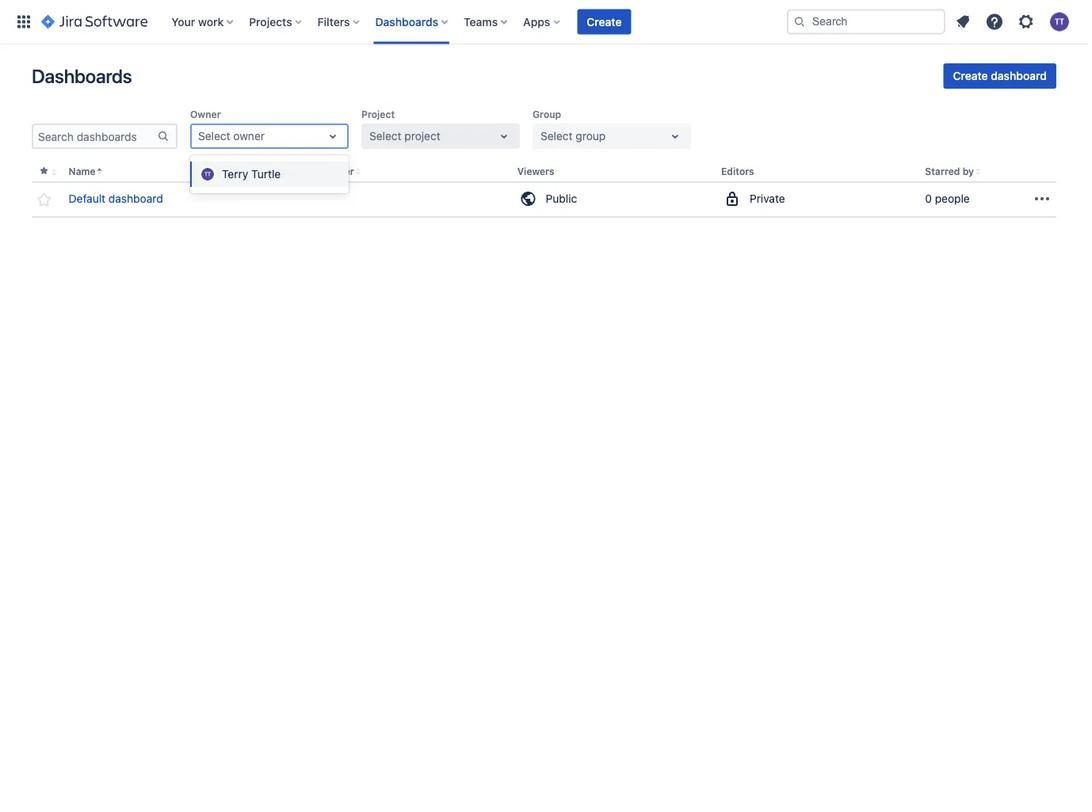 Task type: locate. For each thing, give the bounding box(es) containing it.
0 horizontal spatial owner
[[190, 109, 221, 120]]

0 horizontal spatial open image
[[323, 127, 342, 146]]

2 horizontal spatial select
[[541, 130, 573, 143]]

banner
[[0, 0, 1088, 44]]

owner inside dashboards details element
[[324, 166, 354, 177]]

create inside button
[[587, 15, 622, 28]]

0 vertical spatial dashboards
[[375, 15, 438, 28]]

project
[[405, 130, 441, 143]]

create for create dashboard
[[953, 69, 988, 82]]

open image for select project
[[495, 127, 514, 146]]

Project text field
[[369, 128, 372, 144]]

2 open image from the left
[[495, 127, 514, 146]]

default dashboard
[[69, 192, 163, 205]]

0 vertical spatial dashboard
[[991, 69, 1047, 82]]

dashboards up search dashboards text field
[[32, 65, 132, 87]]

1 vertical spatial dashboard
[[108, 192, 163, 205]]

select for select project
[[369, 130, 402, 143]]

2 select from the left
[[369, 130, 402, 143]]

1 horizontal spatial open image
[[495, 127, 514, 146]]

project
[[361, 109, 395, 120]]

3 select from the left
[[541, 130, 573, 143]]

Group text field
[[541, 128, 544, 144]]

default dashboard link
[[69, 191, 163, 207]]

dashboard right default
[[108, 192, 163, 205]]

owner
[[190, 109, 221, 120], [324, 166, 354, 177]]

dashboards details element
[[31, 162, 1057, 218]]

starred
[[925, 166, 960, 177]]

0 vertical spatial create
[[587, 15, 622, 28]]

open image left group "text box"
[[495, 127, 514, 146]]

apps button
[[518, 9, 566, 34]]

open image
[[666, 127, 685, 146]]

Search field
[[787, 9, 946, 34]]

owner right turtle
[[324, 166, 354, 177]]

create button
[[577, 9, 631, 34]]

create dashboard button
[[944, 63, 1057, 89]]

create inside button
[[953, 69, 988, 82]]

select left owner
[[198, 130, 230, 143]]

name
[[69, 166, 96, 177]]

notifications image
[[953, 12, 972, 31]]

your work
[[171, 15, 224, 28]]

open image
[[323, 127, 342, 146], [495, 127, 514, 146]]

1 horizontal spatial select
[[369, 130, 402, 143]]

dashboard
[[991, 69, 1047, 82], [108, 192, 163, 205]]

teams button
[[459, 9, 514, 34]]

work
[[198, 15, 224, 28]]

projects
[[249, 15, 292, 28]]

0 horizontal spatial dashboards
[[32, 65, 132, 87]]

select group
[[541, 130, 606, 143]]

create right apps dropdown button
[[587, 15, 622, 28]]

people
[[935, 192, 970, 205]]

name button
[[69, 166, 96, 177]]

1 vertical spatial owner
[[324, 166, 354, 177]]

0 horizontal spatial dashboard
[[108, 192, 163, 205]]

0 horizontal spatial select
[[198, 130, 230, 143]]

0 vertical spatial owner
[[190, 109, 221, 120]]

1 horizontal spatial create
[[953, 69, 988, 82]]

select for select owner
[[198, 130, 230, 143]]

your profile and settings image
[[1050, 12, 1069, 31]]

select down project
[[369, 130, 402, 143]]

help image
[[985, 12, 1004, 31]]

projects button
[[244, 9, 308, 34]]

select for select group
[[541, 130, 573, 143]]

terry turtle
[[222, 168, 281, 181]]

1 horizontal spatial owner
[[324, 166, 354, 177]]

0
[[925, 192, 932, 205]]

create
[[587, 15, 622, 28], [953, 69, 988, 82]]

viewers
[[517, 166, 554, 177]]

1 horizontal spatial dashboards
[[375, 15, 438, 28]]

starred by button
[[925, 166, 974, 177]]

your
[[171, 15, 195, 28]]

1 select from the left
[[198, 130, 230, 143]]

dashboards inside popup button
[[375, 15, 438, 28]]

owner button
[[324, 166, 354, 177]]

jira software image
[[41, 12, 148, 31], [41, 12, 148, 31]]

1 vertical spatial create
[[953, 69, 988, 82]]

dashboards right filters 'dropdown button'
[[375, 15, 438, 28]]

open image up owner button
[[323, 127, 342, 146]]

owner up owner text field
[[190, 109, 221, 120]]

dashboard inside button
[[991, 69, 1047, 82]]

select
[[198, 130, 230, 143], [369, 130, 402, 143], [541, 130, 573, 143]]

1 horizontal spatial dashboard
[[991, 69, 1047, 82]]

search image
[[793, 15, 806, 28]]

select owner
[[198, 130, 265, 143]]

0 horizontal spatial create
[[587, 15, 622, 28]]

1 open image from the left
[[323, 127, 342, 146]]

primary element
[[10, 0, 787, 44]]

dashboards
[[375, 15, 438, 28], [32, 65, 132, 87]]

create dashboard
[[953, 69, 1047, 82]]

apps
[[523, 15, 550, 28]]

select down the group
[[541, 130, 573, 143]]

create down notifications image
[[953, 69, 988, 82]]

dashboard down settings image
[[991, 69, 1047, 82]]

banner containing your work
[[0, 0, 1088, 44]]

by
[[963, 166, 974, 177]]



Task type: describe. For each thing, give the bounding box(es) containing it.
dashboard for create dashboard
[[991, 69, 1047, 82]]

1 vertical spatial dashboards
[[32, 65, 132, 87]]

dashboards button
[[371, 9, 454, 34]]

more image
[[1033, 190, 1052, 209]]

Owner text field
[[198, 128, 201, 144]]

select project
[[369, 130, 441, 143]]

appswitcher icon image
[[14, 12, 33, 31]]

filters button
[[313, 9, 366, 34]]

filters
[[318, 15, 350, 28]]

dashboard for default dashboard
[[108, 192, 163, 205]]

default
[[69, 192, 105, 205]]

editors
[[721, 166, 754, 177]]

public
[[546, 192, 577, 205]]

group
[[533, 109, 561, 120]]

0 people
[[925, 192, 970, 205]]

star default dashboard image
[[34, 190, 53, 209]]

group
[[576, 130, 606, 143]]

teams
[[464, 15, 498, 28]]

private
[[750, 192, 785, 205]]

open image for select owner
[[323, 127, 342, 146]]

turtle
[[251, 168, 281, 181]]

terry
[[222, 168, 248, 181]]

Search dashboards text field
[[33, 125, 157, 147]]

owner
[[233, 130, 265, 143]]

create for create
[[587, 15, 622, 28]]

starred by
[[925, 166, 974, 177]]

your work button
[[167, 9, 240, 34]]

settings image
[[1017, 12, 1036, 31]]



Task type: vqa. For each thing, say whether or not it's contained in the screenshot.
Dashboards
yes



